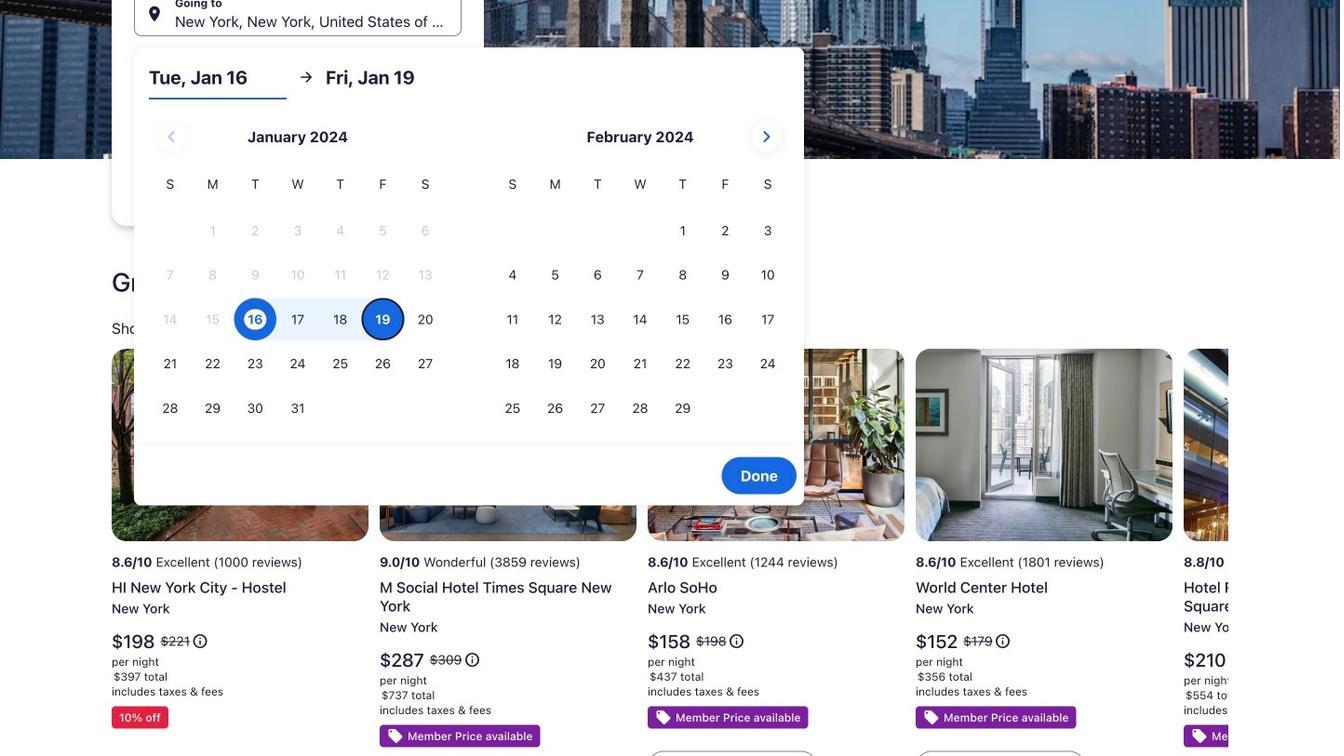 Task type: describe. For each thing, give the bounding box(es) containing it.
previous image
[[101, 564, 123, 587]]

small image
[[728, 633, 745, 650]]

mod image
[[1191, 728, 1208, 745]]

living area image
[[380, 349, 637, 542]]

next month image
[[755, 126, 778, 148]]

small image for living area image
[[464, 652, 481, 669]]

wizard region
[[0, 0, 1340, 506]]

1 horizontal spatial mod image
[[655, 710, 672, 726]]

room image
[[916, 349, 1173, 542]]

february 2024 element
[[491, 174, 789, 432]]

small image for terrace/patio image
[[192, 633, 209, 650]]

mod image for living area image
[[387, 728, 404, 745]]



Task type: vqa. For each thing, say whether or not it's contained in the screenshot.
"directional" image
yes



Task type: locate. For each thing, give the bounding box(es) containing it.
previous month image
[[161, 126, 183, 148]]

front of property image
[[1184, 349, 1340, 542]]

small image
[[192, 633, 209, 650], [995, 633, 1011, 650], [464, 652, 481, 669]]

2 horizontal spatial mod image
[[923, 710, 940, 726]]

small image for room image
[[995, 633, 1011, 650]]

next image
[[1217, 564, 1240, 587]]

application inside wizard region
[[149, 114, 789, 432]]

lobby sitting area image
[[648, 349, 905, 542]]

terrace/patio image
[[112, 349, 369, 542]]

0 horizontal spatial small image
[[192, 633, 209, 650]]

mod image for room image
[[923, 710, 940, 726]]

0 horizontal spatial mod image
[[387, 728, 404, 745]]

2 horizontal spatial small image
[[995, 633, 1011, 650]]

directional image
[[298, 69, 315, 86]]

mod image
[[655, 710, 672, 726], [923, 710, 940, 726], [387, 728, 404, 745]]

january 2024 element
[[149, 174, 447, 432]]

1 horizontal spatial small image
[[464, 652, 481, 669]]

new york, new york, united states of america image
[[0, 0, 1340, 159]]

application
[[149, 114, 789, 432]]



